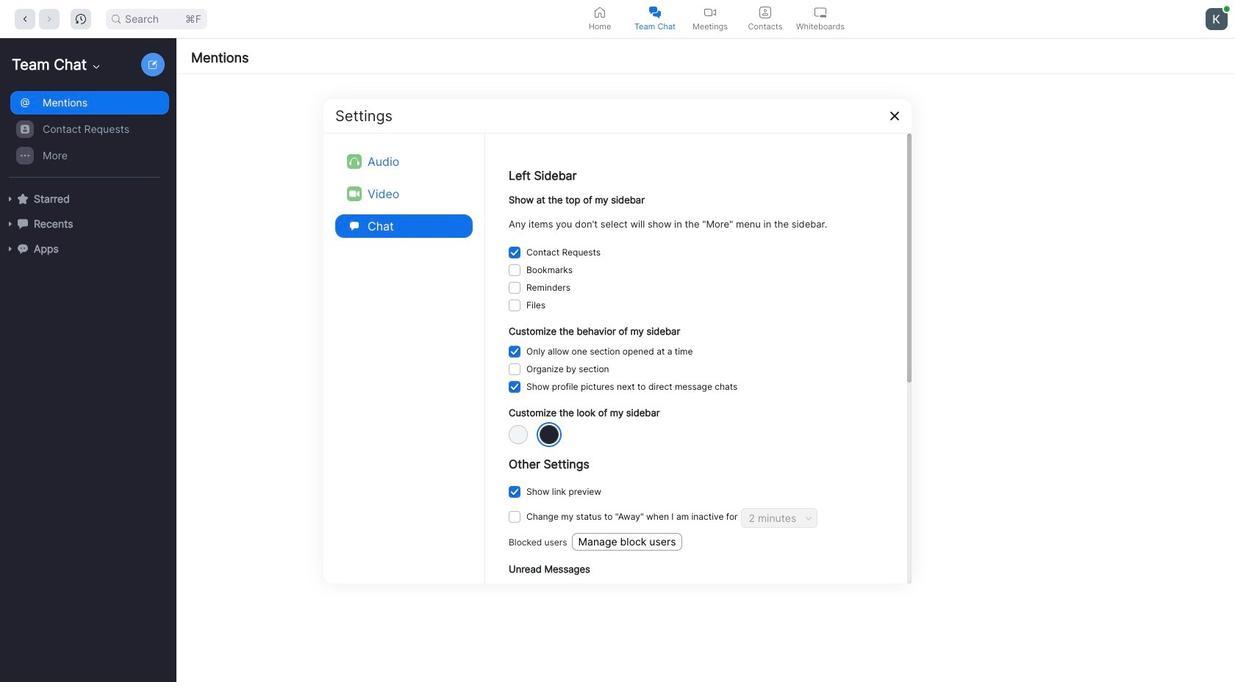 Task type: locate. For each thing, give the bounding box(es) containing it.
none radio left gray radio
[[509, 426, 528, 445]]

unread messages. keep all unread messages on top in chat and channel lists element
[[526, 582, 767, 600]]

2 vertical spatial triangle right image
[[6, 245, 15, 254]]

chat image
[[347, 219, 362, 233], [18, 219, 28, 229], [350, 222, 359, 230]]

chevron down small image
[[91, 61, 102, 73], [91, 61, 102, 73]]

video on image
[[704, 6, 716, 18], [347, 186, 362, 201]]

chat image
[[18, 219, 28, 229]]

3 triangle right image from the top
[[6, 245, 15, 254]]

1 horizontal spatial none radio
[[540, 426, 559, 445]]

home small image
[[594, 6, 606, 18]]

group
[[0, 90, 169, 178]]

triangle right image inside apps tree item
[[6, 245, 15, 254]]

online image
[[1224, 6, 1230, 12]]

0 vertical spatial triangle right image
[[6, 195, 15, 204]]

triangle right image
[[6, 195, 15, 204], [6, 220, 15, 229], [6, 245, 15, 254]]

triangle right image
[[6, 195, 15, 204], [6, 220, 15, 229], [6, 245, 15, 254]]

star image
[[18, 194, 28, 204]]

1 vertical spatial triangle right image
[[6, 220, 15, 229]]

triangle right image inside apps tree item
[[6, 245, 15, 254]]

chevron left small image
[[20, 14, 30, 24]]

headphone image
[[347, 154, 362, 169], [349, 156, 359, 167]]

triangle right image for chat image
[[6, 220, 15, 229]]

customize the behavior of my sidebar. only allow one section opened at a time element
[[526, 344, 693, 361]]

star image
[[18, 194, 28, 204]]

team chat image
[[649, 6, 661, 18], [649, 6, 661, 18]]

1 vertical spatial video on image
[[349, 189, 359, 199]]

None radio
[[509, 426, 528, 445], [540, 426, 559, 445]]

2 vertical spatial triangle right image
[[6, 245, 15, 254]]

tree
[[0, 88, 173, 276]]

whiteboard small image
[[815, 6, 826, 18], [815, 6, 826, 18]]

2 triangle right image from the top
[[6, 220, 15, 229]]

2 none radio from the left
[[540, 426, 559, 445]]

0 vertical spatial video on image
[[704, 6, 716, 18]]

chevron left small image
[[20, 14, 30, 24]]

. bookmarks element
[[526, 262, 573, 279]]

2 triangle right image from the top
[[6, 220, 15, 229]]

1 horizontal spatial video on image
[[704, 6, 716, 18]]

0 horizontal spatial video on image
[[347, 186, 362, 201]]

0 horizontal spatial none radio
[[509, 426, 528, 445]]

none radio right customize the look of my sidebar. white icon
[[540, 426, 559, 445]]

1 none radio from the left
[[509, 426, 528, 445]]

history image
[[76, 14, 86, 24], [76, 14, 86, 24]]

triangle right image for star image
[[6, 195, 15, 204]]

profile contact image
[[759, 6, 771, 18]]

gray image
[[540, 426, 559, 445]]

tab list
[[572, 0, 848, 37]]

starred tree item
[[6, 187, 169, 212]]

3 triangle right image from the top
[[6, 245, 15, 254]]

0 horizontal spatial video on image
[[349, 189, 359, 199]]

1 triangle right image from the top
[[6, 195, 15, 204]]

1 vertical spatial triangle right image
[[6, 220, 15, 229]]

video on image
[[704, 6, 716, 18], [349, 189, 359, 199]]

customize the look of my sidebar. white image
[[509, 426, 528, 445]]

1 horizontal spatial video on image
[[704, 6, 716, 18]]

1 vertical spatial video on image
[[347, 186, 362, 201]]

None button
[[509, 247, 520, 259], [509, 264, 520, 276], [509, 282, 520, 294], [509, 300, 520, 312], [509, 347, 520, 358], [509, 364, 520, 376], [509, 382, 520, 394], [509, 487, 520, 499], [509, 512, 520, 524], [509, 247, 520, 259], [509, 264, 520, 276], [509, 282, 520, 294], [509, 300, 520, 312], [509, 347, 520, 358], [509, 364, 520, 376], [509, 382, 520, 394], [509, 487, 520, 499], [509, 512, 520, 524]]

1 triangle right image from the top
[[6, 195, 15, 204]]

chatbot image
[[18, 244, 28, 254], [18, 244, 28, 254]]

0 vertical spatial video on image
[[704, 6, 716, 18]]

list
[[176, 74, 1235, 683]]

0 vertical spatial triangle right image
[[6, 195, 15, 204]]

. files element
[[526, 297, 545, 314]]



Task type: describe. For each thing, give the bounding box(es) containing it.
triangle right image for chat image
[[6, 220, 15, 229]]

. reminders element
[[526, 279, 571, 297]]

. show profile pictures next to direct message chats element
[[526, 379, 738, 397]]

close image
[[889, 110, 901, 122]]

triangle right image for star image
[[6, 195, 15, 204]]

profile contact image
[[759, 6, 771, 18]]

apps tree item
[[6, 237, 169, 262]]

video on image inside settings tab list
[[347, 186, 362, 201]]

. organize by section element
[[526, 361, 609, 379]]

home small image
[[594, 6, 606, 18]]

none radio gray
[[540, 426, 559, 445]]

. change my status to "away" when i am inactive for element
[[526, 509, 738, 526]]

close image
[[889, 110, 901, 122]]

show at the top of my sidebar. contact requests element
[[526, 244, 601, 262]]

magnifier image
[[112, 14, 121, 23]]

settings tab list
[[335, 145, 473, 242]]

new image
[[149, 60, 157, 69]]

recents tree item
[[6, 212, 169, 237]]

none radio customize the look of my sidebar. white
[[509, 426, 528, 445]]

chat image inside the recents tree item
[[18, 219, 28, 229]]

magnifier image
[[112, 14, 121, 23]]

online image
[[1224, 6, 1230, 12]]

new image
[[149, 60, 157, 69]]

. show link preview element
[[526, 484, 601, 501]]



Task type: vqa. For each thing, say whether or not it's contained in the screenshot.
Triangle Right icon
yes



